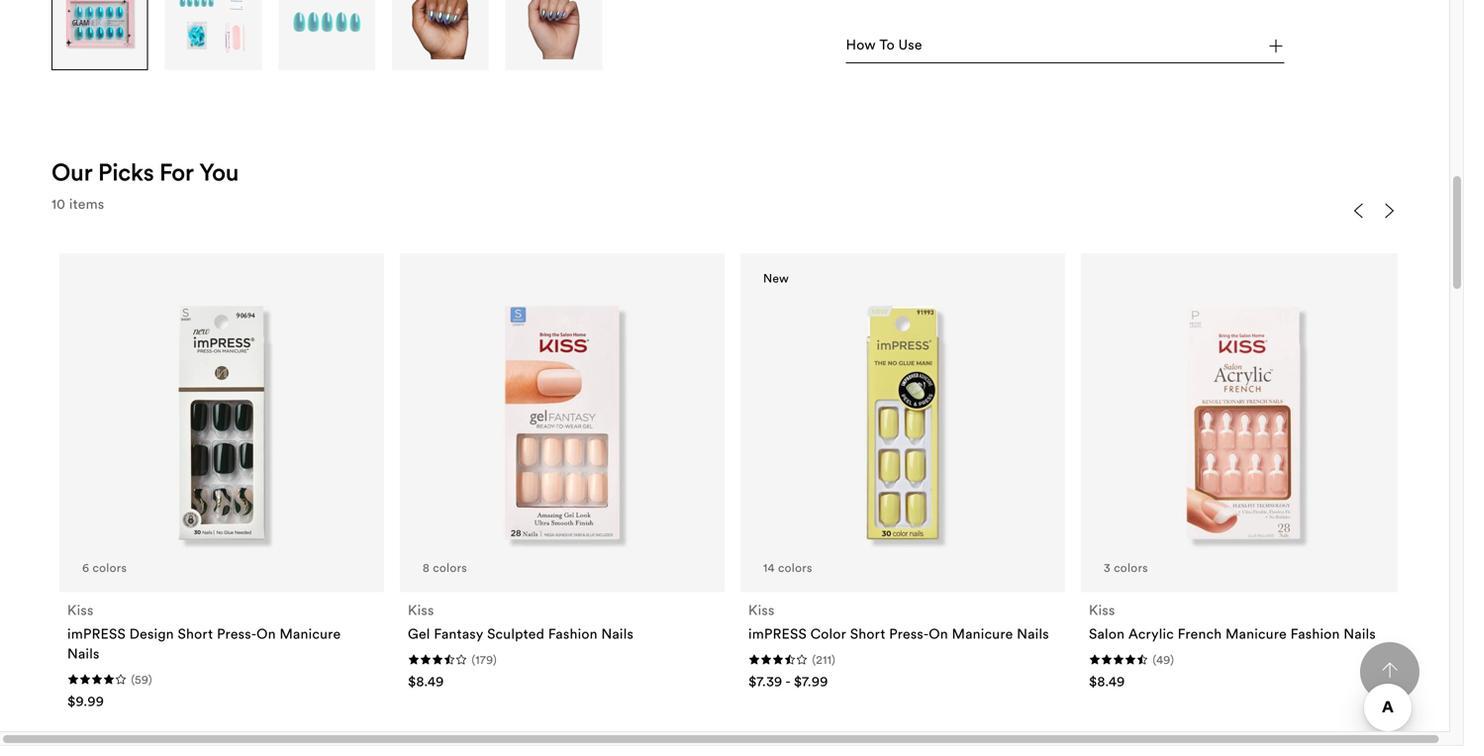Task type: locate. For each thing, give the bounding box(es) containing it.
1 vertical spatial for
[[1051, 434, 1069, 452]]

$8.49 down salon
[[1089, 673, 1126, 691]]

kiss for kiss salon acrylic french manicure fashion nails
[[1089, 602, 1116, 620]]

the left back
[[1192, 248, 1213, 266]]

1 horizontal spatial after
[[928, 646, 959, 664]]

0 horizontal spatial do
[[992, 626, 1011, 644]]

on for color
[[929, 625, 949, 643]]

press- inside kiss impress design short press-on manicure nails
[[217, 625, 257, 643]]

1 vertical spatial 10
[[947, 347, 961, 365]]

1 vertical spatial water
[[1244, 606, 1281, 624]]

do right side. at the right
[[1215, 454, 1233, 472]]

glamnetic up the re-
[[964, 454, 1031, 472]]

short inside the kiss impress color short press-on manicure nails
[[851, 625, 886, 643]]

kiss up salon
[[1089, 602, 1116, 620]]

0 horizontal spatial 10
[[52, 195, 65, 213]]

1 vertical spatial apply
[[886, 347, 924, 365]]

3 kiss from the left
[[749, 602, 775, 620]]

) down area.
[[1171, 653, 1175, 668]]

impress for impress color short press-on manicure nails
[[749, 625, 807, 643]]

glamnetic siren press-on nails #3 image
[[290, 0, 364, 60]]

2 vertical spatial to
[[899, 547, 912, 565]]

) down color
[[832, 653, 836, 668]]

short up unused
[[851, 625, 886, 643]]

seconds
[[886, 327, 939, 345]]

211
[[816, 653, 832, 668]]

( down the fantasy
[[472, 653, 476, 668]]

cyanoacrylate.
[[846, 567, 944, 584]]

0 vertical spatial a
[[1217, 287, 1224, 305]]

2 vertical spatial a
[[959, 606, 966, 624]]

glue:
[[1005, 547, 1039, 565]]

impress up -
[[749, 625, 807, 643]]

minutes
[[1090, 434, 1142, 452]]

any right discard
[[1229, 626, 1253, 644]]

items
[[69, 195, 104, 213]]

or left until
[[1145, 434, 1159, 452]]

the inside apply an even layer of glue to natural nails and the back of glamnetic nails align glamnetic nails with cuticle line and apply at a downward angle. press down firmly and hold for 10-20 seconds apply all 10 nails and if needed, file or clip to achieve desired shape
[[1192, 248, 1213, 266]]

1 vertical spatial from
[[1027, 586, 1058, 604]]

water
[[1010, 434, 1047, 452], [1244, 606, 1281, 624]]

after inside applies to included nail glue: caution: contains ethyl cyanoacrylate. bonds skin instantly. avoid contact with eyes, mouth and skin. keep away from children. in case of eyelid bonding: consult a physician. in case of skin bonding: soak in water and ease apart gently. do not use around eye area. discard any unused glue after use.
[[928, 646, 959, 664]]

from inside the soak nails in warm water for 10 minutes or until glue loosens gently peel glamnetic nails starting from the side. do not force removal, re-soak nails if required remove any excess glue using a buffer and moisturize hands after
[[1122, 454, 1152, 472]]

the
[[1192, 248, 1213, 266], [1156, 454, 1177, 472]]

and up unused
[[846, 626, 870, 644]]

1 horizontal spatial short
[[851, 625, 886, 643]]

colors for kiss salon acrylic french manicure fashion nails
[[1114, 560, 1149, 575]]

the down until
[[1156, 454, 1177, 472]]

case down contact
[[1138, 586, 1167, 604]]

0 horizontal spatial in
[[955, 434, 966, 452]]

1 horizontal spatial from
[[1122, 454, 1152, 472]]

$8.49 for gel
[[408, 673, 444, 691]]

0 vertical spatial after
[[886, 513, 917, 531]]

1 horizontal spatial a
[[1084, 493, 1092, 511]]

1 vertical spatial do
[[992, 626, 1011, 644]]

0 vertical spatial apply
[[886, 248, 924, 266]]

10 right all
[[947, 347, 961, 365]]

soak
[[886, 434, 918, 452]]

apply left an
[[886, 248, 924, 266]]

manicure for impress color short press-on manicure nails
[[952, 625, 1014, 643]]

short right the design
[[178, 625, 213, 643]]

next slide image
[[1383, 203, 1398, 219]]

impress inside the kiss impress color short press-on manicure nails
[[749, 625, 807, 643]]

or inside the soak nails in warm water for 10 minutes or until glue loosens gently peel glamnetic nails starting from the side. do not force removal, re-soak nails if required remove any excess glue using a buffer and moisturize hands after
[[1145, 434, 1159, 452]]

colors right 3
[[1114, 560, 1149, 575]]

0 vertical spatial soak
[[1001, 474, 1031, 491]]

if inside apply an even layer of glue to natural nails and the back of glamnetic nails align glamnetic nails with cuticle line and apply at a downward angle. press down firmly and hold for 10-20 seconds apply all 10 nails and if needed, file or clip to achieve desired shape
[[1025, 347, 1034, 365]]

caution:
[[1043, 547, 1098, 565]]

manicure inside kiss impress design short press-on manicure nails
[[280, 625, 341, 643]]

or right file
[[1118, 347, 1131, 365]]

glue right layer
[[1033, 248, 1061, 266]]

1 vertical spatial a
[[1084, 493, 1092, 511]]

1 vertical spatial with
[[1176, 567, 1204, 584]]

for
[[159, 157, 194, 187]]

1 horizontal spatial do
[[1215, 454, 1233, 472]]

in
[[1122, 586, 1134, 604], [1039, 606, 1051, 624]]

1 horizontal spatial with
[[1176, 567, 1204, 584]]

colors right 14
[[778, 560, 813, 575]]

0 horizontal spatial skin
[[991, 567, 1017, 584]]

0 horizontal spatial impress
[[67, 625, 126, 643]]

1 horizontal spatial soak
[[1195, 606, 1225, 624]]

discard
[[1177, 626, 1226, 644]]

glue down apart at right bottom
[[897, 646, 925, 664]]

0 vertical spatial any
[[941, 493, 964, 511]]

soak nails in warm water for 10 minutes or until glue loosens gently peel glamnetic nails starting from the side. do not force removal, re-soak nails if required remove any excess glue using a buffer and moisturize hands after
[[886, 434, 1276, 531]]

included
[[916, 547, 971, 565]]

after
[[886, 513, 917, 531], [928, 646, 959, 664]]

4 kiss from the left
[[1089, 602, 1116, 620]]

in up peel on the right bottom of page
[[955, 434, 966, 452]]

-
[[786, 673, 790, 691]]

cuticle
[[1059, 287, 1103, 305]]

impress left the design
[[67, 625, 126, 643]]

1 kiss from the left
[[67, 602, 94, 620]]

a inside apply an even layer of glue to natural nails and the back of glamnetic nails align glamnetic nails with cuticle line and apply at a downward angle. press down firmly and hold for 10-20 seconds apply all 10 nails and if needed, file or clip to achieve desired shape
[[1217, 287, 1224, 305]]

soak up excess
[[1001, 474, 1031, 491]]

2 impress from the left
[[749, 625, 807, 643]]

0 horizontal spatial not
[[1014, 626, 1036, 644]]

nail left "removal"
[[846, 400, 872, 418]]

impress inside kiss impress design short press-on manicure nails
[[67, 625, 126, 643]]

0 vertical spatial to
[[1065, 248, 1078, 266]]

to right clip
[[1162, 347, 1176, 365]]

excess
[[968, 493, 1011, 511]]

press
[[1001, 307, 1035, 325]]

0 vertical spatial in
[[955, 434, 966, 452]]

colors right 6
[[93, 560, 127, 575]]

with
[[1027, 287, 1055, 305], [1176, 567, 1204, 584]]

( 49 )
[[1153, 653, 1175, 668]]

do inside applies to included nail glue: caution: contains ethyl cyanoacrylate. bonds skin instantly. avoid contact with eyes, mouth and skin. keep away from children. in case of eyelid bonding: consult a physician. in case of skin bonding: soak in water and ease apart gently. do not use around eye area. discard any unused glue after use.
[[992, 626, 1011, 644]]

nails inside kiss gel fantasy sculpted fashion nails
[[602, 625, 634, 643]]

glamnetic siren press-on nails #5 image
[[517, 0, 592, 60]]

1 press- from the left
[[217, 625, 257, 643]]

back to top image
[[1383, 663, 1398, 679]]

kiss inside kiss salon acrylic french manicure fashion nails
[[1089, 602, 1116, 620]]

1 horizontal spatial bonding:
[[1134, 606, 1191, 624]]

2 bonding: from the left
[[1134, 606, 1191, 624]]

with down ethyl
[[1176, 567, 1204, 584]]

1 vertical spatial case
[[1055, 606, 1084, 624]]

(
[[472, 653, 476, 668], [813, 653, 816, 668], [1153, 653, 1157, 668], [131, 673, 135, 687]]

case up use
[[1055, 606, 1084, 624]]

0 horizontal spatial short
[[178, 625, 213, 643]]

away
[[990, 586, 1023, 604]]

any inside the soak nails in warm water for 10 minutes or until glue loosens gently peel glamnetic nails starting from the side. do not force removal, re-soak nails if required remove any excess glue using a buffer and moisturize hands after
[[941, 493, 964, 511]]

$8.49 down gel at the bottom left
[[408, 673, 444, 691]]

from down minutes
[[1122, 454, 1152, 472]]

kiss impress color short press-on manicure nails
[[749, 602, 1050, 643]]

kiss
[[67, 602, 94, 620], [408, 602, 434, 620], [749, 602, 775, 620], [1089, 602, 1116, 620]]

0 vertical spatial do
[[1215, 454, 1233, 472]]

area.
[[1141, 626, 1173, 644]]

manicure inside the kiss impress color short press-on manicure nails
[[952, 625, 1014, 643]]

a up the gently.
[[959, 606, 966, 624]]

a right using
[[1084, 493, 1092, 511]]

applies to included nail glue: caution: contains ethyl cyanoacrylate. bonds skin instantly. avoid contact with eyes, mouth and skin. keep away from children. in case of eyelid bonding: consult a physician. in case of skin bonding: soak in water and ease apart gently. do not use around eye area. discard any unused glue after use.
[[846, 547, 1281, 664]]

salon
[[1089, 625, 1125, 643]]

1 horizontal spatial to
[[1065, 248, 1078, 266]]

do down physician.
[[992, 626, 1011, 644]]

2 vertical spatial glamnetic
[[964, 454, 1031, 472]]

14
[[764, 560, 775, 575]]

tips:
[[935, 400, 966, 418]]

0 horizontal spatial after
[[886, 513, 917, 531]]

( down area.
[[1153, 653, 1157, 668]]

colors for kiss impress design short press-on manicure nails
[[93, 560, 127, 575]]

starting
[[1068, 454, 1118, 472]]

kiss inside kiss impress design short press-on manicure nails
[[67, 602, 94, 620]]

glue
[[1033, 248, 1061, 266], [1195, 434, 1223, 452], [1014, 493, 1042, 511], [897, 646, 925, 664]]

for up starting
[[1051, 434, 1069, 452]]

0 vertical spatial in
[[1122, 586, 1134, 604]]

removal
[[876, 400, 931, 418]]

firmly
[[1078, 307, 1116, 325]]

glamnetic siren press-on nails #4 image
[[403, 0, 478, 60]]

glamnetic down an
[[886, 268, 953, 285]]

case
[[1138, 586, 1167, 604], [1055, 606, 1084, 624]]

1 apply from the top
[[886, 248, 924, 266]]

1 horizontal spatial manicure
[[952, 625, 1014, 643]]

( down the design
[[131, 673, 135, 687]]

0 vertical spatial glamnetic
[[886, 268, 953, 285]]

179
[[476, 653, 493, 668]]

1 horizontal spatial case
[[1138, 586, 1167, 604]]

in up use
[[1039, 606, 1051, 624]]

( up $7.99
[[813, 653, 816, 668]]

) for design
[[149, 673, 152, 687]]

0 horizontal spatial soak
[[1001, 474, 1031, 491]]

0 vertical spatial with
[[1027, 287, 1055, 305]]

1 horizontal spatial any
[[1229, 626, 1253, 644]]

soak down the eyelid
[[1195, 606, 1225, 624]]

) down the design
[[149, 673, 152, 687]]

1 manicure from the left
[[280, 625, 341, 643]]

0 vertical spatial if
[[1025, 347, 1034, 365]]

contains
[[1102, 547, 1160, 565]]

or inside apply an even layer of glue to natural nails and the back of glamnetic nails align glamnetic nails with cuticle line and apply at a downward angle. press down firmly and hold for 10-20 seconds apply all 10 nails and if needed, file or clip to achieve desired shape
[[1118, 347, 1131, 365]]

after down apart at right bottom
[[928, 646, 959, 664]]

and right "buffer"
[[1138, 493, 1162, 511]]

0 horizontal spatial manicure
[[280, 625, 341, 643]]

use
[[899, 36, 923, 54]]

1 horizontal spatial fashion
[[1291, 625, 1341, 643]]

on inside the kiss impress color short press-on manicure nails
[[929, 625, 949, 643]]

1 horizontal spatial not
[[1237, 454, 1258, 472]]

after down remove
[[886, 513, 917, 531]]

kiss salon acrylic french manicure fashion nails image
[[1114, 293, 1374, 553]]

1 on from the left
[[257, 625, 276, 643]]

bonding:
[[846, 606, 904, 624], [1134, 606, 1191, 624]]

0 horizontal spatial or
[[1118, 347, 1131, 365]]

to up cyanoacrylate.
[[899, 547, 912, 565]]

and up apply
[[1164, 248, 1188, 266]]

short
[[178, 625, 213, 643], [851, 625, 886, 643]]

20
[[1221, 307, 1237, 325]]

0 horizontal spatial any
[[941, 493, 964, 511]]

for
[[1179, 307, 1198, 325], [1051, 434, 1069, 452]]

impress
[[67, 625, 126, 643], [749, 625, 807, 643]]

2 colors from the left
[[433, 560, 467, 575]]

2 kiss from the left
[[408, 602, 434, 620]]

any down removal,
[[941, 493, 964, 511]]

$9.99
[[67, 693, 104, 711]]

0 vertical spatial case
[[1138, 586, 1167, 604]]

press- right the design
[[217, 625, 257, 643]]

2 fashion from the left
[[1291, 625, 1341, 643]]

on
[[257, 625, 276, 643], [929, 625, 949, 643]]

glamnetic up angle.
[[924, 287, 990, 305]]

49
[[1157, 653, 1171, 668]]

( for design
[[131, 673, 135, 687]]

0 horizontal spatial if
[[1025, 347, 1034, 365]]

on inside kiss impress design short press-on manicure nails
[[257, 625, 276, 643]]

bonding: down mouth
[[846, 606, 904, 624]]

to left the "natural"
[[1065, 248, 1078, 266]]

2 vertical spatial nail
[[975, 547, 1001, 565]]

0 horizontal spatial on
[[257, 625, 276, 643]]

any inside applies to included nail glue: caution: contains ethyl cyanoacrylate. bonds skin instantly. avoid contact with eyes, mouth and skin. keep away from children. in case of eyelid bonding: consult a physician. in case of skin bonding: soak in water and ease apart gently. do not use around eye area. discard any unused glue after use.
[[1229, 626, 1253, 644]]

with up down
[[1027, 287, 1055, 305]]

10 up starting
[[1073, 434, 1087, 452]]

of right back
[[1251, 248, 1265, 266]]

1 vertical spatial not
[[1014, 626, 1036, 644]]

kiss impress design short press-on manicure nails image
[[92, 293, 352, 553]]

bonds
[[948, 567, 988, 584]]

0 vertical spatial nail
[[886, 242, 912, 260]]

1 $8.49 from the left
[[408, 673, 444, 691]]

skin.
[[919, 586, 949, 604]]

colors
[[93, 560, 127, 575], [433, 560, 467, 575], [778, 560, 813, 575], [1114, 560, 1149, 575]]

1 vertical spatial nail
[[846, 400, 872, 418]]

kiss up gel at the bottom left
[[408, 602, 434, 620]]

skin up eye
[[1104, 606, 1130, 624]]

required
[[1080, 474, 1135, 491]]

1 vertical spatial in
[[1228, 606, 1240, 624]]

kiss inside the kiss impress color short press-on manicure nails
[[749, 602, 775, 620]]

acrylic
[[1129, 625, 1175, 643]]

0 horizontal spatial water
[[1010, 434, 1047, 452]]

0 vertical spatial skin
[[991, 567, 1017, 584]]

if up using
[[1068, 474, 1077, 491]]

0 vertical spatial or
[[1118, 347, 1131, 365]]

nail up bonds on the bottom right of the page
[[975, 547, 1001, 565]]

if
[[1025, 347, 1034, 365], [1068, 474, 1077, 491]]

glue left using
[[1014, 493, 1042, 511]]

) down sculpted at the bottom
[[493, 653, 497, 668]]

1 horizontal spatial 10
[[947, 347, 961, 365]]

apply up shape
[[886, 347, 924, 365]]

1 fashion from the left
[[549, 625, 598, 643]]

$7.99
[[794, 673, 829, 691]]

1 vertical spatial any
[[1229, 626, 1253, 644]]

2 horizontal spatial 10
[[1073, 434, 1087, 452]]

angle.
[[958, 307, 997, 325]]

how
[[846, 36, 876, 54]]

if left needed,
[[1025, 347, 1034, 365]]

kiss down 14
[[749, 602, 775, 620]]

0 horizontal spatial nail
[[846, 400, 872, 418]]

10-
[[1201, 307, 1221, 325]]

1 horizontal spatial if
[[1068, 474, 1077, 491]]

from down instantly.
[[1027, 586, 1058, 604]]

kiss down 6
[[67, 602, 94, 620]]

kiss salon acrylic french manicure fashion nails
[[1089, 602, 1377, 643]]

nail for nail glue (0.07 oz)
[[886, 242, 912, 260]]

1 vertical spatial or
[[1145, 434, 1159, 452]]

5 / 5 group
[[506, 0, 603, 70]]

a
[[1217, 287, 1224, 305], [1084, 493, 1092, 511], [959, 606, 966, 624]]

for down apply
[[1179, 307, 1198, 325]]

consult
[[908, 606, 955, 624]]

1 horizontal spatial $8.49
[[1089, 673, 1126, 691]]

a inside the soak nails in warm water for 10 minutes or until glue loosens gently peel glamnetic nails starting from the side. do not force removal, re-soak nails if required remove any excess glue using a buffer and moisturize hands after
[[1084, 493, 1092, 511]]

10 left items
[[52, 195, 65, 213]]

0 vertical spatial the
[[1192, 248, 1213, 266]]

1 vertical spatial to
[[1162, 347, 1176, 365]]

0 horizontal spatial press-
[[217, 625, 257, 643]]

press- inside the kiss impress color short press-on manicure nails
[[890, 625, 929, 643]]

water inside the soak nails in warm water for 10 minutes or until glue loosens gently peel glamnetic nails starting from the side. do not force removal, re-soak nails if required remove any excess glue using a buffer and moisturize hands after
[[1010, 434, 1047, 452]]

you
[[199, 157, 239, 187]]

0 horizontal spatial from
[[1027, 586, 1058, 604]]

colors right 8
[[433, 560, 467, 575]]

kiss for kiss impress color short press-on manicure nails
[[749, 602, 775, 620]]

not down the loosens
[[1237, 454, 1258, 472]]

1 horizontal spatial nail
[[886, 242, 912, 260]]

0 horizontal spatial a
[[959, 606, 966, 624]]

nail left glue
[[886, 242, 912, 260]]

1 horizontal spatial for
[[1179, 307, 1198, 325]]

1 horizontal spatial on
[[929, 625, 949, 643]]

and down line
[[1120, 307, 1144, 325]]

10 inside apply an even layer of glue to natural nails and the back of glamnetic nails align glamnetic nails with cuticle line and apply at a downward angle. press down firmly and hold for 10-20 seconds apply all 10 nails and if needed, file or clip to achieve desired shape
[[947, 347, 961, 365]]

glue up side. at the right
[[1195, 434, 1223, 452]]

not
[[1237, 454, 1258, 472], [1014, 626, 1036, 644]]

0 vertical spatial from
[[1122, 454, 1152, 472]]

in down eyes,
[[1228, 606, 1240, 624]]

kiss inside kiss gel fantasy sculpted fashion nails
[[408, 602, 434, 620]]

3 manicure from the left
[[1226, 625, 1288, 643]]

short inside kiss impress design short press-on manicure nails
[[178, 625, 213, 643]]

1 vertical spatial the
[[1156, 454, 1177, 472]]

0 horizontal spatial to
[[899, 547, 912, 565]]

applies
[[846, 547, 895, 565]]

2 press- from the left
[[890, 625, 929, 643]]

1 horizontal spatial in
[[1122, 586, 1134, 604]]

3 colors from the left
[[778, 560, 813, 575]]

2 horizontal spatial manicure
[[1226, 625, 1288, 643]]

2 short from the left
[[851, 625, 886, 643]]

1 vertical spatial skin
[[1104, 606, 1130, 624]]

10 inside our picks for you 10 items
[[52, 195, 65, 213]]

1 short from the left
[[178, 625, 213, 643]]

2 vertical spatial 10
[[1073, 434, 1087, 452]]

8
[[423, 560, 430, 575]]

ease
[[874, 626, 904, 644]]

bonding: up area.
[[1134, 606, 1191, 624]]

1 impress from the left
[[67, 625, 126, 643]]

around
[[1065, 626, 1111, 644]]

0 vertical spatial 10
[[52, 195, 65, 213]]

2 $8.49 from the left
[[1089, 673, 1126, 691]]

1 horizontal spatial impress
[[749, 625, 807, 643]]

1 vertical spatial glamnetic
[[924, 287, 990, 305]]

0 vertical spatial water
[[1010, 434, 1047, 452]]

in down 3 colors
[[1122, 586, 1134, 604]]

to
[[880, 36, 895, 54]]

4 colors from the left
[[1114, 560, 1149, 575]]

0 horizontal spatial in
[[1039, 606, 1051, 624]]

apply
[[1161, 287, 1197, 305]]

1 horizontal spatial water
[[1244, 606, 1281, 624]]

short for design
[[178, 625, 213, 643]]

nail for nail removal tips:
[[846, 400, 872, 418]]

fashion
[[549, 625, 598, 643], [1291, 625, 1341, 643]]

2 horizontal spatial nail
[[975, 547, 1001, 565]]

0 horizontal spatial $8.49
[[408, 673, 444, 691]]

1 horizontal spatial in
[[1228, 606, 1240, 624]]

kiss gel fantasy sculpted fashion nails image
[[433, 293, 693, 553]]

a right at
[[1217, 287, 1224, 305]]

for inside apply an even layer of glue to natural nails and the back of glamnetic nails align glamnetic nails with cuticle line and apply at a downward angle. press down firmly and hold for 10-20 seconds apply all 10 nails and if needed, file or clip to achieve desired shape
[[1179, 307, 1198, 325]]

(0.07
[[950, 242, 982, 260]]

1 colors from the left
[[93, 560, 127, 575]]

2 manicure from the left
[[952, 625, 1014, 643]]

2 horizontal spatial a
[[1217, 287, 1224, 305]]

press- down consult on the right of the page
[[890, 625, 929, 643]]

1 vertical spatial after
[[928, 646, 959, 664]]

2 on from the left
[[929, 625, 949, 643]]

) for acrylic
[[1171, 653, 1175, 668]]

to
[[1065, 248, 1078, 266], [1162, 347, 1176, 365], [899, 547, 912, 565]]

skin up away
[[991, 567, 1017, 584]]

0 vertical spatial for
[[1179, 307, 1198, 325]]

1 horizontal spatial press-
[[890, 625, 929, 643]]

and inside the soak nails in warm water for 10 minutes or until glue loosens gently peel glamnetic nails starting from the side. do not force removal, re-soak nails if required remove any excess glue using a buffer and moisturize hands after
[[1138, 493, 1162, 511]]

not left use
[[1014, 626, 1036, 644]]



Task type: vqa. For each thing, say whether or not it's contained in the screenshot.


Task type: describe. For each thing, give the bounding box(es) containing it.
apply an even layer of glue to natural nails and the back of glamnetic nails align glamnetic nails with cuticle line and apply at a downward angle. press down firmly and hold for 10-20 seconds apply all 10 nails and if needed, file or clip to achieve desired shape
[[886, 248, 1280, 384]]

soak inside the soak nails in warm water for 10 minutes or until glue loosens gently peel glamnetic nails starting from the side. do not force removal, re-soak nails if required remove any excess glue using a buffer and moisturize hands after
[[1001, 474, 1031, 491]]

( for color
[[813, 653, 816, 668]]

physician.
[[970, 606, 1035, 624]]

side.
[[1181, 454, 1211, 472]]

contact
[[1123, 567, 1172, 584]]

use.
[[963, 646, 989, 664]]

fashion inside kiss gel fantasy sculpted fashion nails
[[549, 625, 598, 643]]

an
[[928, 248, 943, 266]]

1 horizontal spatial skin
[[1104, 606, 1130, 624]]

down
[[1039, 307, 1075, 325]]

downward
[[886, 307, 954, 325]]

) for color
[[832, 653, 836, 668]]

at
[[1201, 287, 1213, 305]]

children.
[[1061, 586, 1118, 604]]

with inside apply an even layer of glue to natural nails and the back of glamnetic nails align glamnetic nails with cuticle line and apply at a downward angle. press down firmly and hold for 10-20 seconds apply all 10 nails and if needed, file or clip to achieve desired shape
[[1027, 287, 1055, 305]]

and down cyanoacrylate.
[[892, 586, 916, 604]]

re-
[[983, 474, 1001, 491]]

of left the eyelid
[[1171, 586, 1184, 604]]

10 inside the soak nails in warm water for 10 minutes or until glue loosens gently peel glamnetic nails starting from the side. do not force removal, re-soak nails if required remove any excess glue using a buffer and moisturize hands after
[[1073, 434, 1087, 452]]

with inside applies to included nail glue: caution: contains ethyl cyanoacrylate. bonds skin instantly. avoid contact with eyes, mouth and skin. keep away from children. in case of eyelid bonding: consult a physician. in case of skin bonding: soak in water and ease apart gently. do not use around eye area. discard any unused glue after use.
[[1176, 567, 1204, 584]]

how to use
[[846, 36, 923, 54]]

kiss impress color short press-on manicure nails image
[[773, 293, 1033, 553]]

to inside applies to included nail glue: caution: contains ethyl cyanoacrylate. bonds skin instantly. avoid contact with eyes, mouth and skin. keep away from children. in case of eyelid bonding: consult a physician. in case of skin bonding: soak in water and ease apart gently. do not use around eye area. discard any unused glue after use.
[[899, 547, 912, 565]]

shape
[[886, 367, 924, 384]]

glamnetic siren press-on nails #1 image
[[62, 0, 137, 60]]

8 colors
[[423, 560, 467, 575]]

oz)
[[985, 242, 1005, 260]]

moisturize
[[1166, 493, 1233, 511]]

manicure for impress design short press-on manicure nails
[[280, 625, 341, 643]]

soak inside applies to included nail glue: caution: contains ethyl cyanoacrylate. bonds skin instantly. avoid contact with eyes, mouth and skin. keep away from children. in case of eyelid bonding: consult a physician. in case of skin bonding: soak in water and ease apart gently. do not use around eye area. discard any unused glue after use.
[[1195, 606, 1225, 624]]

gel
[[408, 625, 430, 643]]

in inside applies to included nail glue: caution: contains ethyl cyanoacrylate. bonds skin instantly. avoid contact with eyes, mouth and skin. keep away from children. in case of eyelid bonding: consult a physician. in case of skin bonding: soak in water and ease apart gently. do not use around eye area. discard any unused glue after use.
[[1228, 606, 1240, 624]]

fashion inside kiss salon acrylic french manicure fashion nails
[[1291, 625, 1341, 643]]

using
[[1046, 493, 1081, 511]]

mouth
[[846, 586, 888, 604]]

nails inside the kiss impress color short press-on manicure nails
[[1017, 625, 1050, 643]]

force
[[886, 474, 920, 491]]

use
[[1039, 626, 1062, 644]]

glue inside applies to included nail glue: caution: contains ethyl cyanoacrylate. bonds skin instantly. avoid contact with eyes, mouth and skin. keep away from children. in case of eyelid bonding: consult a physician. in case of skin bonding: soak in water and ease apart gently. do not use around eye area. discard any unused glue after use.
[[897, 646, 925, 664]]

of down the children.
[[1087, 606, 1101, 624]]

3 / 5 group
[[279, 0, 376, 70]]

desired
[[1232, 347, 1280, 365]]

press- for color
[[890, 625, 929, 643]]

french
[[1178, 625, 1223, 643]]

not inside applies to included nail glue: caution: contains ethyl cyanoacrylate. bonds skin instantly. avoid contact with eyes, mouth and skin. keep away from children. in case of eyelid bonding: consult a physician. in case of skin bonding: soak in water and ease apart gently. do not use around eye area. discard any unused glue after use.
[[1014, 626, 1036, 644]]

for inside the soak nails in warm water for 10 minutes or until glue loosens gently peel glamnetic nails starting from the side. do not force removal, re-soak nails if required remove any excess glue using a buffer and moisturize hands after
[[1051, 434, 1069, 452]]

and down press
[[998, 347, 1022, 365]]

glamnetic inside the soak nails in warm water for 10 minutes or until glue loosens gently peel glamnetic nails starting from the side. do not force removal, re-soak nails if required remove any excess glue using a buffer and moisturize hands after
[[964, 454, 1031, 472]]

on for design
[[257, 625, 276, 643]]

2 apply from the top
[[886, 347, 924, 365]]

avoid
[[1083, 567, 1119, 584]]

2 / 5 group
[[165, 0, 263, 70]]

%1 product carousel region
[[0, 196, 1406, 735]]

( for acrylic
[[1153, 653, 1157, 668]]

eye
[[1114, 626, 1137, 644]]

4 / 5 group
[[392, 0, 490, 70]]

our
[[52, 157, 92, 187]]

ethyl
[[1163, 547, 1196, 565]]

fantasy
[[434, 625, 484, 643]]

do inside the soak nails in warm water for 10 minutes or until glue loosens gently peel glamnetic nails starting from the side. do not force removal, re-soak nails if required remove any excess glue using a buffer and moisturize hands after
[[1215, 454, 1233, 472]]

0 horizontal spatial case
[[1055, 606, 1084, 624]]

nails inside kiss salon acrylic french manicure fashion nails
[[1344, 625, 1377, 643]]

) for fantasy
[[493, 653, 497, 668]]

59
[[135, 673, 149, 687]]

impress for impress design short press-on manicure nails
[[67, 625, 126, 643]]

( 59 )
[[131, 673, 152, 687]]

gently.
[[945, 626, 988, 644]]

glamnetic siren press-on nails #2 image
[[176, 0, 251, 60]]

colors for kiss gel fantasy sculpted fashion nails
[[433, 560, 467, 575]]

manicure inside kiss salon acrylic french manicure fashion nails
[[1226, 625, 1288, 643]]

benefits
[[846, 37, 900, 55]]

picks
[[98, 157, 154, 187]]

loosens
[[1226, 434, 1275, 452]]

the inside the soak nails in warm water for 10 minutes or until glue loosens gently peel glamnetic nails starting from the side. do not force removal, re-soak nails if required remove any excess glue using a buffer and moisturize hands after
[[1156, 454, 1177, 472]]

eyes,
[[1208, 567, 1241, 584]]

in inside the soak nails in warm water for 10 minutes or until glue loosens gently peel glamnetic nails starting from the side. do not force removal, re-soak nails if required remove any excess glue using a buffer and moisturize hands after
[[955, 434, 966, 452]]

not inside the soak nails in warm water for 10 minutes or until glue loosens gently peel glamnetic nails starting from the side. do not force removal, re-soak nails if required remove any excess glue using a buffer and moisturize hands after
[[1237, 454, 1258, 472]]

hands
[[1237, 493, 1276, 511]]

until
[[1162, 434, 1191, 452]]

a inside applies to included nail glue: caution: contains ethyl cyanoacrylate. bonds skin instantly. avoid contact with eyes, mouth and skin. keep away from children. in case of eyelid bonding: consult a physician. in case of skin bonding: soak in water and ease apart gently. do not use around eye area. discard any unused glue after use.
[[959, 606, 966, 624]]

short for color
[[851, 625, 886, 643]]

press- for design
[[217, 625, 257, 643]]

6 colors
[[82, 560, 127, 575]]

1 vertical spatial in
[[1039, 606, 1051, 624]]

after inside the soak nails in warm water for 10 minutes or until glue loosens gently peel glamnetic nails starting from the side. do not force removal, re-soak nails if required remove any excess glue using a buffer and moisturize hands after
[[886, 513, 917, 531]]

$7.39 - $7.99
[[749, 673, 829, 691]]

unused
[[846, 646, 893, 664]]

3 colors
[[1104, 560, 1149, 575]]

nails inside kiss impress design short press-on manicure nails
[[67, 645, 100, 663]]

eyelid
[[1188, 586, 1226, 604]]

kiss for kiss impress design short press-on manicure nails
[[67, 602, 94, 620]]

14 colors
[[764, 560, 813, 575]]

line
[[1106, 287, 1130, 305]]

even
[[947, 248, 978, 266]]

and up 'hold'
[[1133, 287, 1157, 305]]

needed,
[[1038, 347, 1090, 365]]

removal,
[[923, 474, 979, 491]]

kiss for kiss gel fantasy sculpted fashion nails
[[408, 602, 434, 620]]

1 / 5 group
[[52, 0, 149, 70]]

design
[[130, 625, 174, 643]]

buffer
[[1095, 493, 1135, 511]]

file
[[1094, 347, 1114, 365]]

warm
[[970, 434, 1006, 452]]

glue inside apply an even layer of glue to natural nails and the back of glamnetic nails align glamnetic nails with cuticle line and apply at a downward angle. press down firmly and hold for 10-20 seconds apply all 10 nails and if needed, file or clip to achieve desired shape
[[1033, 248, 1061, 266]]

align
[[886, 287, 920, 305]]

6
[[82, 560, 89, 575]]

2 horizontal spatial to
[[1162, 347, 1176, 365]]

natural
[[1082, 248, 1127, 266]]

peel
[[933, 454, 961, 472]]

achieve
[[1179, 347, 1229, 365]]

apart
[[907, 626, 942, 644]]

layer
[[981, 248, 1013, 266]]

( 211 )
[[813, 653, 836, 668]]

previous slide image
[[1351, 203, 1367, 219]]

nail inside applies to included nail glue: caution: contains ethyl cyanoacrylate. bonds skin instantly. avoid contact with eyes, mouth and skin. keep away from children. in case of eyelid bonding: consult a physician. in case of skin bonding: soak in water and ease apart gently. do not use around eye area. discard any unused glue after use.
[[975, 547, 1001, 565]]

remove
[[886, 493, 937, 511]]

( for fantasy
[[472, 653, 476, 668]]

if inside the soak nails in warm water for 10 minutes or until glue loosens gently peel glamnetic nails starting from the side. do not force removal, re-soak nails if required remove any excess glue using a buffer and moisturize hands after
[[1068, 474, 1077, 491]]

1 bonding: from the left
[[846, 606, 904, 624]]

kiss gel fantasy sculpted fashion nails
[[408, 602, 634, 643]]

our picks for you 10 items
[[52, 157, 239, 213]]

sculpted
[[487, 625, 545, 643]]

water inside applies to included nail glue: caution: contains ethyl cyanoacrylate. bonds skin instantly. avoid contact with eyes, mouth and skin. keep away from children. in case of eyelid bonding: consult a physician. in case of skin bonding: soak in water and ease apart gently. do not use around eye area. discard any unused glue after use.
[[1244, 606, 1281, 624]]

$8.49 for salon
[[1089, 673, 1126, 691]]

back
[[1217, 248, 1248, 266]]

from inside applies to included nail glue: caution: contains ethyl cyanoacrylate. bonds skin instantly. avoid contact with eyes, mouth and skin. keep away from children. in case of eyelid bonding: consult a physician. in case of skin bonding: soak in water and ease apart gently. do not use around eye area. discard any unused glue after use.
[[1027, 586, 1058, 604]]

color
[[811, 625, 847, 643]]

of right layer
[[1016, 248, 1030, 266]]

gently
[[886, 454, 929, 472]]

new
[[764, 271, 789, 286]]



